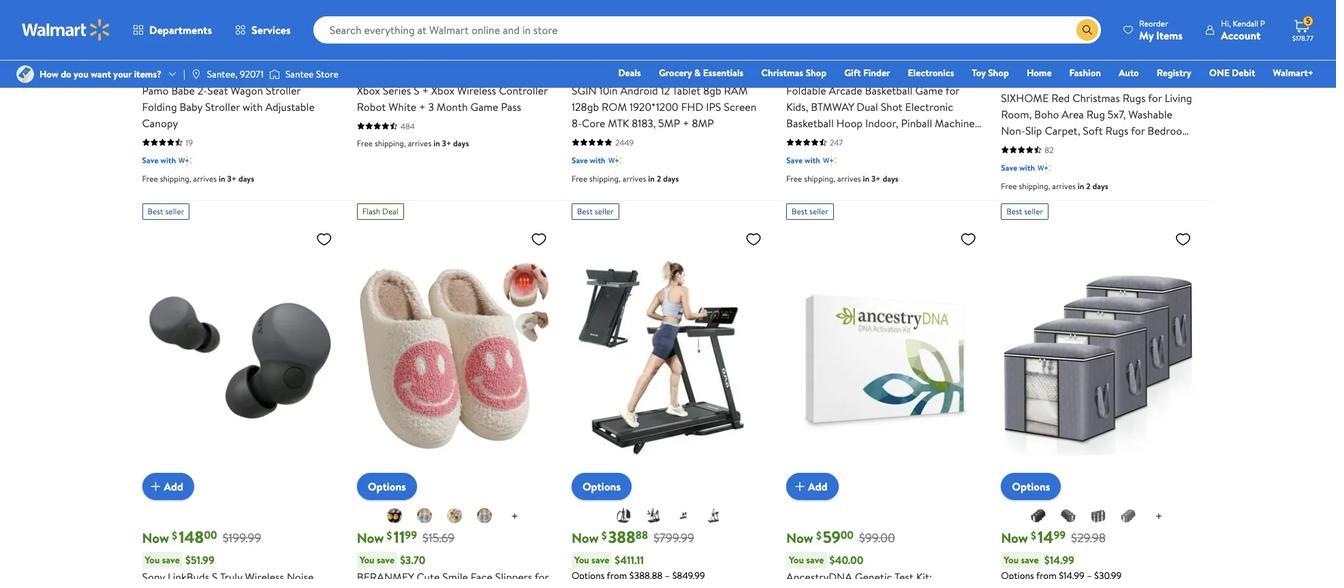 Task type: vqa. For each thing, say whether or not it's contained in the screenshot.
a within Oh my!  I LOVE these shirts.  I am an older female, but I order them to use instead of a sweater or sweatshirt.  Lightweight, but well made, buttery soft:  What is not to love?  Since I buy them to wear as an outer garment I cannot speak to sizing for males.
no



Task type: describe. For each thing, give the bounding box(es) containing it.
month
[[437, 99, 468, 114]]

99 for 14
[[1054, 528, 1066, 543]]

$ for 129
[[816, 42, 822, 57]]

save for $40.00
[[806, 554, 824, 568]]

289
[[393, 39, 420, 62]]

$ for 139
[[601, 42, 607, 57]]

scoreboard
[[918, 132, 972, 147]]

best seller for 388
[[577, 206, 614, 217]]

$40.00
[[830, 554, 864, 569]]

1 xbox from the left
[[357, 83, 380, 98]]

2 horizontal spatial |
[[974, 132, 977, 147]]

save for $170.00
[[162, 67, 180, 80]]

options for 11
[[368, 480, 406, 495]]

days for 129
[[883, 173, 899, 185]]

free shipping, arrives in 3+ days for 129
[[786, 173, 899, 185]]

$ for 289
[[387, 42, 392, 57]]

oma 6134eai image
[[676, 508, 692, 525]]

brown image
[[1031, 508, 1047, 525]]

grocery & essentials
[[659, 66, 744, 80]]

options for 388
[[583, 480, 621, 495]]

christmas inside sixhome red christmas rugs for living room, boho area rug 5x7, washable non-slip carpet, soft rugs for bedroom dinning room, geometric pattern floor rug indoor home decor
[[1073, 90, 1120, 105]]

balls
[[795, 148, 817, 163]]

148
[[179, 526, 204, 549]]

my
[[1139, 28, 1154, 43]]

now for 11
[[357, 529, 384, 548]]

now $ 229 99 $399.99
[[142, 39, 264, 62]]

now for 148
[[142, 529, 169, 548]]

+ right s
[[422, 83, 429, 98]]

now for 129
[[786, 42, 814, 60]]

best for 14
[[1007, 206, 1022, 217]]

items
[[1156, 28, 1183, 43]]

add button for 148
[[142, 474, 194, 501]]

you save $14.99
[[1004, 554, 1075, 569]]

seat
[[207, 83, 228, 98]]

save for $170.01
[[806, 67, 824, 80]]

 image for santee, 92071
[[191, 69, 202, 80]]

android
[[620, 83, 658, 98]]

2 horizontal spatial walmart plus image
[[1038, 161, 1051, 175]]

sixhome
[[1001, 90, 1049, 105]]

–
[[1089, 65, 1094, 79]]

388
[[608, 526, 636, 549]]

247
[[830, 137, 843, 148]]

you for $14.99
[[1004, 554, 1019, 568]]

0 vertical spatial rug
[[1087, 107, 1105, 122]]

2 for 56
[[1086, 180, 1091, 192]]

floor
[[1165, 140, 1190, 155]]

with for 56
[[1019, 162, 1035, 174]]

19
[[186, 137, 193, 148]]

-
[[819, 148, 823, 163]]

$51.99
[[185, 554, 215, 569]]

129
[[823, 39, 847, 62]]

229
[[179, 39, 205, 62]]

do
[[61, 67, 71, 81]]

$170.00
[[185, 66, 221, 81]]

one
[[1209, 66, 1230, 80]]

departments button
[[121, 14, 224, 46]]

shipping, down the indoor
[[1019, 180, 1050, 192]]

$799.99
[[654, 530, 694, 547]]

now for 14
[[1001, 529, 1028, 548]]

free down robot
[[357, 137, 373, 149]]

game inside you save $79.99 xbox series s + xbox wireless controller robot white + 3 month game pass
[[470, 99, 498, 114]]

$56.99
[[1059, 65, 1086, 79]]

free shipping, arrives in 3+ days for 229
[[142, 173, 254, 185]]

99 for 11
[[405, 528, 417, 543]]

save with down the 'dinning'
[[1001, 162, 1035, 174]]

ips
[[706, 99, 721, 114]]

best seller for 59
[[792, 206, 829, 217]]

now for 139
[[572, 42, 599, 60]]

2 xbox from the left
[[431, 83, 455, 98]]

now $ 388 88 $799.99
[[572, 526, 694, 549]]

departments
[[149, 22, 212, 37]]

&
[[694, 66, 701, 80]]

2 inside you save $170.01 foldable arcade basketball game for kids, btmway dual shot electronic basketball hoop indoor, pinball machine with shot timer | basketball scoreboard | 6 balls - 8 game modes（double mode 2 players）
[[974, 148, 980, 163]]

pamo
[[142, 83, 169, 98]]

add button for 59
[[786, 474, 839, 501]]

s
[[414, 83, 420, 98]]

8mp
[[692, 116, 714, 131]]

8gb
[[703, 83, 721, 98]]

santee,
[[207, 67, 238, 81]]

red image
[[1105, 21, 1121, 37]]

1 vertical spatial rug
[[1001, 156, 1020, 171]]

toy
[[972, 66, 986, 80]]

screen
[[724, 99, 757, 114]]

pattern
[[1127, 140, 1163, 155]]

reorder my items
[[1139, 17, 1183, 43]]

save with for 139
[[572, 155, 606, 166]]

grocery & essentials link
[[653, 65, 750, 80]]

controller
[[499, 83, 548, 98]]

electronics link
[[902, 65, 960, 80]]

walmart plus image for 139
[[608, 154, 622, 167]]

sixhome red christmas rugs for living room, boho area rug 5x7, washable non-slip carpet, soft rugs for bedroom dinning room, geometric pattern floor rug indoor home decor
[[1001, 90, 1192, 171]]

geometric
[[1074, 140, 1125, 155]]

3+ for 129
[[872, 173, 881, 185]]

$ for 11
[[387, 529, 392, 544]]

save for 129
[[786, 155, 803, 166]]

3
[[428, 99, 434, 114]]

$170.01
[[830, 66, 863, 81]]

+ left 3
[[419, 99, 426, 114]]

services button
[[224, 14, 302, 46]]

free down the 'dinning'
[[1001, 180, 1017, 192]]

arrives for 229
[[193, 173, 217, 185]]

arcade
[[829, 83, 862, 98]]

save with for 129
[[786, 155, 820, 166]]

other image
[[616, 508, 632, 525]]

walmart plus image for 129
[[823, 154, 837, 167]]

+ button for 11
[[500, 506, 529, 528]]

deal
[[382, 206, 398, 217]]

free for 229
[[142, 173, 158, 185]]

options link for 11
[[357, 474, 417, 501]]

1 vertical spatial rugs
[[1106, 123, 1129, 138]]

with for $549.99
[[590, 155, 606, 166]]

hoop
[[836, 116, 863, 131]]

add to favorites list, ancestrydna genetic test kit: personalized genetic results, dna ethnicity test, complete dna test image
[[960, 231, 977, 248]]

2 vertical spatial basketball
[[867, 132, 915, 147]]

canopy
[[142, 116, 178, 131]]

kendall
[[1233, 17, 1259, 29]]

save for $3.70
[[377, 554, 395, 568]]

options from $56.99 – $129.99
[[1001, 65, 1126, 79]]

fhd
[[681, 99, 704, 114]]

oma electric exercise treadmills for home 7200eb with max 2.5 hp 300 lbs capacity foldable treadmill for running and walking jogging exercise with 36 preset programs and 3-level incline image
[[572, 225, 767, 490]]

shipping, for 129
[[804, 173, 836, 185]]

in for 129
[[863, 173, 870, 185]]

$29.98
[[1071, 530, 1106, 547]]

how do you want your items?
[[40, 67, 162, 81]]

add for 59
[[808, 480, 828, 495]]

add to favorites list, storage bags for clothes, 4pcs closet organizers and storage bags, 90l large capacity clothing storage bags with clear window, 3 layer fabric storage bags for clothes, blankets, comforters and bedding image
[[1175, 231, 1191, 248]]

home inside sixhome red christmas rugs for living room, boho area rug 5x7, washable non-slip carpet, soft rugs for bedroom dinning room, geometric pattern floor rug indoor home decor
[[1056, 156, 1085, 171]]

options link for 14
[[1001, 474, 1061, 501]]

ancestrydna genetic test kit: personalized genetic results, dna ethnicity test, complete dna test image
[[786, 225, 982, 490]]

$79.99
[[400, 66, 430, 81]]

save for $14.99
[[1021, 554, 1039, 568]]

88
[[636, 528, 648, 543]]

light grey image
[[1121, 508, 1137, 525]]

free for 129
[[786, 173, 802, 185]]

0 horizontal spatial home
[[1027, 66, 1052, 80]]

you save $3.70
[[360, 554, 425, 569]]

your
[[113, 67, 132, 81]]

1 vertical spatial basketball
[[786, 116, 834, 131]]

1 horizontal spatial |
[[863, 132, 865, 147]]

seller for 14
[[1024, 206, 1043, 217]]

sponsored for 229
[[142, 24, 180, 36]]

139
[[608, 39, 632, 62]]

save for $410.00
[[592, 67, 609, 80]]

$ for 59
[[816, 529, 822, 544]]

account
[[1221, 28, 1261, 43]]

soft
[[1083, 123, 1103, 138]]

you save $410.00 sgin 10in android 12 tablet 8gb ram 128gb rom 1920*1200 fhd ips screen 8-core mtk 8183, 5mp + 8mp
[[572, 66, 757, 131]]

you for $40.00
[[789, 554, 804, 568]]

living
[[1165, 90, 1192, 105]]

now for 59
[[786, 529, 814, 548]]

$ for 148
[[172, 529, 177, 544]]

now for 388
[[572, 529, 599, 548]]

tablet
[[672, 83, 701, 98]]

save down the 'dinning'
[[1001, 162, 1018, 174]]

ram
[[724, 83, 748, 98]]

14
[[1038, 526, 1054, 549]]

1 horizontal spatial free shipping, arrives in 3+ days
[[357, 137, 469, 149]]

toy shop link
[[966, 65, 1015, 80]]

dark grey image
[[1061, 508, 1077, 525]]

from
[[1036, 65, 1057, 79]]

3+ for 229
[[227, 173, 236, 185]]



Task type: locate. For each thing, give the bounding box(es) containing it.
1 vertical spatial home
[[1056, 156, 1085, 171]]

8-
[[572, 116, 582, 131]]

you
[[74, 67, 89, 81]]

1 vertical spatial christmas
[[1073, 90, 1120, 105]]

0 horizontal spatial christmas
[[761, 66, 803, 80]]

seller for 59
[[810, 206, 829, 217]]

add to favorites list, sony linkbuds s truly wireless noise canceling earbuds, black image
[[316, 231, 332, 248]]

seller for 148
[[165, 206, 184, 217]]

1 horizontal spatial for
[[1131, 123, 1145, 138]]

1 horizontal spatial 00
[[841, 528, 854, 543]]

series
[[383, 83, 411, 98]]

| right timer
[[863, 132, 865, 147]]

now inside now $ 148 00 $199.99
[[142, 529, 169, 548]]

1 vertical spatial shot
[[809, 132, 831, 147]]

fashion link
[[1063, 65, 1107, 80]]

 image
[[269, 67, 280, 81]]

1920*1200
[[630, 99, 679, 114]]

options for 14
[[1012, 480, 1050, 495]]

best for 148
[[148, 206, 163, 217]]

want
[[91, 67, 111, 81]]

blue image
[[416, 508, 433, 525]]

you up pamo
[[145, 67, 160, 80]]

2 shop from the left
[[988, 66, 1009, 80]]

now $ 11 99 $15.69
[[357, 526, 455, 549]]

best seller for 148
[[148, 206, 184, 217]]

1 options link from the left
[[357, 474, 417, 501]]

save for $411.11
[[592, 554, 609, 568]]

4 best seller from the left
[[1007, 206, 1043, 217]]

now inside now $ 139 99 $549.99
[[572, 42, 599, 60]]

modes（double
[[865, 148, 942, 163]]

1 horizontal spatial christmas
[[1073, 90, 1120, 105]]

now $ 148 00 $199.99
[[142, 526, 261, 549]]

2 + button from the left
[[1144, 506, 1174, 528]]

+ right light grey image at the right bottom of the page
[[1155, 508, 1163, 525]]

free down 8-
[[572, 173, 588, 185]]

sponsored up 229
[[142, 24, 180, 36]]

shot up the -
[[809, 132, 831, 147]]

5
[[1306, 15, 1311, 27]]

seller for 388
[[595, 206, 614, 217]]

you up robot
[[360, 67, 374, 80]]

you for $3.70
[[360, 554, 374, 568]]

sony linkbuds s truly wireless noise canceling earbuds, black image
[[142, 225, 338, 490]]

3 best from the left
[[792, 206, 808, 217]]

$ 56 99
[[1004, 39, 1041, 62]]

$ inside now $ 229 99 $399.99
[[172, 42, 177, 57]]

$ for 388
[[601, 529, 607, 544]]

bedroom
[[1148, 123, 1191, 138]]

walmart plus image
[[179, 154, 192, 167]]

2 best from the left
[[577, 206, 593, 217]]

save inside you save $3.70
[[377, 554, 395, 568]]

1 horizontal spatial 3+
[[442, 137, 451, 149]]

2 best seller from the left
[[577, 206, 614, 217]]

0 horizontal spatial add button
[[142, 474, 194, 501]]

1 horizontal spatial add button
[[786, 474, 839, 501]]

christmas
[[761, 66, 803, 80], [1073, 90, 1120, 105]]

0 horizontal spatial walmart plus image
[[608, 154, 622, 167]]

auto link
[[1113, 65, 1145, 80]]

save inside you save $40.00
[[806, 554, 824, 568]]

game down wireless
[[470, 99, 498, 114]]

$369.98
[[438, 43, 479, 60]]

2 sponsored from the left
[[572, 24, 609, 36]]

$129.99
[[1096, 65, 1126, 79]]

128gb
[[572, 99, 599, 114]]

99 up home link
[[1029, 41, 1041, 56]]

non-
[[1001, 123, 1025, 138]]

you inside you save $170.00 pamo babe 2-seat wagon stroller folding baby stroller with adjustable canopy
[[145, 67, 160, 80]]

0 horizontal spatial rug
[[1001, 156, 1020, 171]]

save with left walmart plus image
[[142, 155, 176, 166]]

rug
[[1087, 107, 1105, 122], [1001, 156, 1020, 171]]

area
[[1062, 107, 1084, 122]]

$15.69
[[423, 530, 455, 547]]

rug down the 'dinning'
[[1001, 156, 1020, 171]]

save down 14
[[1021, 554, 1039, 568]]

$ inside now $ 14 99 $29.98
[[1031, 529, 1036, 544]]

0 horizontal spatial add to cart image
[[148, 479, 164, 495]]

2 horizontal spatial free shipping, arrives in 3+ days
[[786, 173, 899, 185]]

99 up $79.99
[[420, 41, 433, 56]]

$ inside now $ 139 99 $549.99
[[601, 42, 607, 57]]

in for 229
[[219, 173, 225, 185]]

$ left 56
[[1004, 42, 1009, 57]]

$ left the 388
[[601, 529, 607, 544]]

1 vertical spatial stroller
[[205, 99, 240, 114]]

deals link
[[612, 65, 647, 80]]

1 add to cart image from the left
[[148, 479, 164, 495]]

now inside now $ 129 98 $299.99
[[786, 42, 814, 60]]

now left 289
[[357, 42, 384, 60]]

1 horizontal spatial stroller
[[266, 83, 301, 98]]

1 00 from the left
[[204, 528, 217, 543]]

99 for 229
[[205, 41, 217, 56]]

you for $79.99
[[360, 67, 374, 80]]

4 best from the left
[[1007, 206, 1022, 217]]

save for $51.99
[[162, 554, 180, 568]]

you inside you save $3.70
[[360, 554, 374, 568]]

00 up $40.00 on the right bottom
[[841, 528, 854, 543]]

shipping, down the -
[[804, 173, 836, 185]]

one debit
[[1209, 66, 1255, 80]]

$411.11
[[615, 554, 644, 569]]

indoor
[[1022, 156, 1053, 171]]

3 seller from the left
[[810, 206, 829, 217]]

fashion
[[1070, 66, 1101, 80]]

1 seller from the left
[[165, 206, 184, 217]]

with down wagon
[[243, 99, 263, 114]]

+ button
[[500, 506, 529, 528], [1144, 506, 1174, 528]]

$ inside the now $ 59 00 $99.00
[[816, 529, 822, 544]]

now up you save $51.99
[[142, 529, 169, 548]]

now up items?
[[142, 42, 169, 60]]

hi,
[[1221, 17, 1231, 29]]

+ right 5mp
[[683, 116, 689, 131]]

99 up the $410.00
[[632, 41, 644, 56]]

Search search field
[[313, 16, 1101, 44]]

you inside you save $51.99
[[145, 554, 160, 568]]

now inside now $ 229 99 $399.99
[[142, 42, 169, 60]]

essentials
[[703, 66, 744, 80]]

2 horizontal spatial game
[[915, 83, 943, 98]]

with left 8
[[805, 155, 820, 166]]

2 horizontal spatial for
[[1148, 90, 1162, 105]]

free
[[357, 137, 373, 149], [142, 173, 158, 185], [572, 173, 588, 185], [786, 173, 802, 185], [1001, 180, 1017, 192]]

wireless
[[457, 83, 496, 98]]

1 best seller from the left
[[148, 206, 184, 217]]

with up 6 at the top
[[786, 132, 807, 147]]

$
[[172, 42, 177, 57], [387, 42, 392, 57], [601, 42, 607, 57], [816, 42, 822, 57], [1004, 42, 1009, 57], [172, 529, 177, 544], [387, 529, 392, 544], [601, 529, 607, 544], [816, 529, 822, 544], [1031, 529, 1036, 544]]

with
[[243, 99, 263, 114], [786, 132, 807, 147], [160, 155, 176, 166], [590, 155, 606, 166], [805, 155, 820, 166], [1019, 162, 1035, 174]]

2 add button from the left
[[786, 474, 839, 501]]

save up foldable
[[806, 67, 824, 80]]

save inside you save $79.99 xbox series s + xbox wireless controller robot white + 3 month game pass
[[377, 67, 395, 80]]

oma 5925cai image
[[646, 508, 662, 525]]

options link up brown icon at the bottom of the page
[[1001, 474, 1061, 501]]

2 right mode
[[974, 148, 980, 163]]

now left 11
[[357, 529, 384, 548]]

0 horizontal spatial options link
[[357, 474, 417, 501]]

 image
[[16, 65, 34, 83], [191, 69, 202, 80]]

santee
[[285, 67, 314, 81]]

free shipping, arrives in 3+ days
[[357, 137, 469, 149], [142, 173, 254, 185], [786, 173, 899, 185]]

you save $40.00
[[789, 554, 864, 569]]

00 for 148
[[204, 528, 217, 543]]

1 + button from the left
[[500, 506, 529, 528]]

00 inside the now $ 59 00 $99.00
[[841, 528, 854, 543]]

0 vertical spatial stroller
[[266, 83, 301, 98]]

+
[[422, 83, 429, 98], [419, 99, 426, 114], [683, 116, 689, 131], [511, 508, 518, 525], [1155, 508, 1163, 525]]

1 shop from the left
[[806, 66, 827, 80]]

days for 229
[[238, 173, 254, 185]]

0 horizontal spatial stroller
[[205, 99, 240, 114]]

options up black icon
[[368, 480, 406, 495]]

Walmart Site-Wide search field
[[313, 16, 1101, 44]]

save down 8-
[[572, 155, 588, 166]]

1 horizontal spatial free shipping, arrives in 2 days
[[1001, 180, 1109, 192]]

save inside you save $411.11
[[592, 554, 609, 568]]

with for $399.99
[[160, 155, 176, 166]]

$99.00
[[859, 530, 895, 547]]

1 horizontal spatial shot
[[881, 99, 903, 114]]

0 horizontal spatial + button
[[500, 506, 529, 528]]

shipping, down 484
[[375, 137, 406, 149]]

$299.99
[[864, 43, 906, 60]]

add
[[164, 480, 183, 495], [808, 480, 828, 495]]

add to favorites list, oma electric exercise treadmills for home 7200eb with max 2.5 hp 300 lbs capacity foldable treadmill for running and walking jogging exercise with 36 preset programs and 3-level incline image
[[745, 231, 762, 248]]

walmart+ link
[[1267, 65, 1320, 80]]

0 horizontal spatial sponsored
[[142, 24, 180, 36]]

1 horizontal spatial walmart plus image
[[823, 154, 837, 167]]

sponsored for 139
[[572, 24, 609, 36]]

xbox
[[357, 83, 380, 98], [431, 83, 455, 98]]

you inside you save $410.00 sgin 10in android 12 tablet 8gb ram 128gb rom 1920*1200 fhd ips screen 8-core mtk 8183, 5mp + 8mp
[[574, 67, 589, 80]]

99 inside now $ 14 99 $29.98
[[1054, 528, 1066, 543]]

+ right light green image
[[511, 508, 518, 525]]

0 horizontal spatial 00
[[204, 528, 217, 543]]

stroller down the seat
[[205, 99, 240, 114]]

best for 388
[[577, 206, 593, 217]]

add button up 59
[[786, 474, 839, 501]]

now $ 129 98 $299.99
[[786, 39, 906, 62]]

| down machine
[[974, 132, 977, 147]]

$ left 129 in the top of the page
[[816, 42, 822, 57]]

save inside you save $410.00 sgin 10in android 12 tablet 8gb ram 128gb rom 1920*1200 fhd ips screen 8-core mtk 8183, 5mp + 8mp
[[592, 67, 609, 80]]

days for 139
[[663, 173, 679, 185]]

home down $ 56 99
[[1027, 66, 1052, 80]]

walmart+
[[1273, 66, 1314, 80]]

0 horizontal spatial shop
[[806, 66, 827, 80]]

shipping,
[[375, 137, 406, 149], [160, 173, 191, 185], [589, 173, 621, 185], [804, 173, 836, 185], [1019, 180, 1050, 192]]

3+
[[442, 137, 451, 149], [227, 173, 236, 185], [872, 173, 881, 185]]

stroller up adjustable
[[266, 83, 301, 98]]

2 down decor
[[1086, 180, 1091, 192]]

best for 59
[[792, 206, 808, 217]]

1 horizontal spatial add
[[808, 480, 828, 495]]

debit
[[1232, 66, 1255, 80]]

0 vertical spatial game
[[915, 83, 943, 98]]

$ left 139
[[601, 42, 607, 57]]

shop for christmas shop
[[806, 66, 827, 80]]

robot
[[357, 99, 386, 114]]

grocery
[[659, 66, 692, 80]]

1 add button from the left
[[142, 474, 194, 501]]

2 down 5mp
[[657, 173, 661, 185]]

now inside now $ 11 99 $15.69
[[357, 529, 384, 548]]

2 seller from the left
[[595, 206, 614, 217]]

shipping, for 139
[[589, 173, 621, 185]]

0 horizontal spatial  image
[[16, 65, 34, 83]]

baby
[[180, 99, 202, 114]]

99 inside $ 56 99
[[1029, 41, 1041, 56]]

home
[[1027, 66, 1052, 80], [1056, 156, 1085, 171]]

kids,
[[786, 99, 808, 114]]

save left the '$411.11'
[[592, 554, 609, 568]]

room, up non-
[[1001, 107, 1032, 122]]

for up pattern
[[1131, 123, 1145, 138]]

save for 139
[[572, 155, 588, 166]]

adjustable
[[265, 99, 315, 114]]

save inside you save $170.01 foldable arcade basketball game for kids, btmway dual shot electronic basketball hoop indoor, pinball machine with shot timer | basketball scoreboard | 6 balls - 8 game modes（double mode 2 players）
[[806, 67, 824, 80]]

add for 148
[[164, 480, 183, 495]]

1 vertical spatial room,
[[1040, 140, 1071, 155]]

rugs up the washable
[[1123, 90, 1146, 105]]

items?
[[134, 67, 162, 81]]

for up the washable
[[1148, 90, 1162, 105]]

with for $299.99
[[805, 155, 820, 166]]

1 sponsored from the left
[[142, 24, 180, 36]]

$ left 14
[[1031, 529, 1036, 544]]

save for 229
[[142, 155, 158, 166]]

3 best seller from the left
[[792, 206, 829, 217]]

0 horizontal spatial free shipping, arrives in 3+ days
[[142, 173, 254, 185]]

now inside the now $ 59 00 $99.00
[[786, 529, 814, 548]]

0 horizontal spatial 2
[[657, 173, 661, 185]]

oma 7200eb image
[[706, 508, 722, 525]]

0 horizontal spatial xbox
[[357, 83, 380, 98]]

+ button right light green image
[[500, 506, 529, 528]]

cowboy image
[[446, 508, 463, 525]]

with down core
[[590, 155, 606, 166]]

2 horizontal spatial 3+
[[872, 173, 881, 185]]

00 up $51.99
[[204, 528, 217, 543]]

0 horizontal spatial shot
[[809, 132, 831, 147]]

$ left "148"
[[172, 529, 177, 544]]

storage bags for clothes, 4pcs closet organizers and storage bags, 90l large capacity clothing storage bags with clear window, 3 layer fabric storage bags for clothes, blankets, comforters and bedding image
[[1001, 225, 1197, 490]]

0 horizontal spatial free shipping, arrives in 2 days
[[572, 173, 679, 185]]

for down electronics link
[[946, 83, 960, 98]]

free shipping, arrives in 3+ days down 8
[[786, 173, 899, 185]]

walmart plus image down 82 at the top of page
[[1038, 161, 1051, 175]]

5x7,
[[1108, 107, 1126, 122]]

0 vertical spatial room,
[[1001, 107, 1032, 122]]

now for 229
[[142, 42, 169, 60]]

shop right toy
[[988, 66, 1009, 80]]

add up 59
[[808, 480, 828, 495]]

you inside 'you save $14.99'
[[1004, 554, 1019, 568]]

options link for 388
[[572, 474, 632, 501]]

now for 289
[[357, 42, 384, 60]]

shipping, for 229
[[160, 173, 191, 185]]

you inside you save $170.01 foldable arcade basketball game for kids, btmway dual shot electronic basketball hoop indoor, pinball machine with shot timer | basketball scoreboard | 6 balls - 8 game modes（double mode 2 players）
[[789, 67, 804, 80]]

0 horizontal spatial add
[[164, 480, 183, 495]]

players）
[[786, 165, 831, 180]]

 image for how do you want your items?
[[16, 65, 34, 83]]

now inside now $ 289 99 $369.98
[[357, 42, 384, 60]]

christmas up 5x7,
[[1073, 90, 1120, 105]]

you for $410.00
[[574, 67, 589, 80]]

santee store
[[285, 67, 338, 81]]

gift finder
[[844, 66, 890, 80]]

basketball down indoor,
[[867, 132, 915, 147]]

add to favorites list, beranmey cute smile face slippers for women perfect soft plush comfy warm slip-on happy face slippers fo women indoor fluffy smile house slippers for women and men non-slip fuzzy flat slides image
[[531, 231, 547, 248]]

you for $170.01
[[789, 67, 804, 80]]

btmway
[[811, 99, 854, 114]]

with inside you save $170.01 foldable arcade basketball game for kids, btmway dual shot electronic basketball hoop indoor, pinball machine with shot timer | basketball scoreboard | 6 balls - 8 game modes（double mode 2 players）
[[786, 132, 807, 147]]

1 horizontal spatial  image
[[191, 69, 202, 80]]

0 horizontal spatial 3+
[[227, 173, 236, 185]]

basketball down kids,
[[786, 116, 834, 131]]

2 horizontal spatial options link
[[1001, 474, 1061, 501]]

arrives for 129
[[837, 173, 861, 185]]

99 inside now $ 11 99 $15.69
[[405, 528, 417, 543]]

save for $79.99
[[377, 67, 395, 80]]

99 inside now $ 139 99 $549.99
[[632, 41, 644, 56]]

options up brown icon at the bottom of the page
[[1012, 480, 1050, 495]]

99 inside now $ 229 99 $399.99
[[205, 41, 217, 56]]

99 inside now $ 289 99 $369.98
[[420, 41, 433, 56]]

walmart image
[[22, 19, 110, 41]]

1 best from the left
[[148, 206, 163, 217]]

92071
[[240, 67, 264, 81]]

with left walmart plus image
[[160, 155, 176, 166]]

free shipping, arrives in 2 days for 56
[[1001, 180, 1109, 192]]

2 00 from the left
[[841, 528, 854, 543]]

shop for toy shop
[[988, 66, 1009, 80]]

now inside now $ 388 88 $799.99
[[572, 529, 599, 548]]

$ inside now $ 148 00 $199.99
[[172, 529, 177, 544]]

+ button for 14
[[1144, 506, 1174, 528]]

you
[[145, 67, 160, 80], [360, 67, 374, 80], [574, 67, 589, 80], [789, 67, 804, 80], [145, 554, 160, 568], [360, 554, 374, 568], [574, 554, 589, 568], [789, 554, 804, 568], [1004, 554, 1019, 568]]

0 vertical spatial basketball
[[865, 83, 913, 98]]

1 horizontal spatial rug
[[1087, 107, 1105, 122]]

2 add from the left
[[808, 480, 828, 495]]

2
[[974, 148, 980, 163], [657, 173, 661, 185], [1086, 180, 1091, 192]]

game
[[915, 83, 943, 98], [470, 99, 498, 114], [835, 148, 863, 163]]

you down the now $ 59 00 $99.00
[[789, 554, 804, 568]]

add to cart image
[[148, 479, 164, 495], [792, 479, 808, 495]]

save up 10in
[[592, 67, 609, 80]]

you inside you save $411.11
[[574, 554, 589, 568]]

now up christmas shop link
[[786, 42, 814, 60]]

shipping, down 2449 in the left top of the page
[[589, 173, 621, 185]]

reorder
[[1139, 17, 1168, 29]]

options down 56
[[1001, 65, 1034, 79]]

2 horizontal spatial 2
[[1086, 180, 1091, 192]]

xbox up month
[[431, 83, 455, 98]]

$ inside now $ 289 99 $369.98
[[387, 42, 392, 57]]

1 horizontal spatial options link
[[572, 474, 632, 501]]

light green image
[[476, 508, 493, 525]]

for inside you save $170.01 foldable arcade basketball game for kids, btmway dual shot electronic basketball hoop indoor, pinball machine with shot timer | basketball scoreboard | 6 balls - 8 game modes（double mode 2 players）
[[946, 83, 960, 98]]

best seller for 14
[[1007, 206, 1043, 217]]

save with
[[142, 155, 176, 166], [572, 155, 606, 166], [786, 155, 820, 166], [1001, 162, 1035, 174]]

with inside you save $170.00 pamo babe 2-seat wagon stroller folding baby stroller with adjustable canopy
[[243, 99, 263, 114]]

1 horizontal spatial shop
[[988, 66, 1009, 80]]

1 horizontal spatial + button
[[1144, 506, 1174, 528]]

christmas up foldable
[[761, 66, 803, 80]]

walmart plus image down 2449 in the left top of the page
[[608, 154, 622, 167]]

3 options link from the left
[[1001, 474, 1061, 501]]

$ inside now $ 11 99 $15.69
[[387, 529, 392, 544]]

you for $51.99
[[145, 554, 160, 568]]

1 horizontal spatial home
[[1056, 156, 1085, 171]]

free shipping, arrives in 2 days
[[572, 173, 679, 185], [1001, 180, 1109, 192]]

you up foldable
[[789, 67, 804, 80]]

0 horizontal spatial game
[[470, 99, 498, 114]]

free shipping, arrives in 3+ days down walmart plus image
[[142, 173, 254, 185]]

$ for 229
[[172, 42, 177, 57]]

you for $170.00
[[145, 67, 160, 80]]

free shipping, arrives in 2 days down the indoor
[[1001, 180, 1109, 192]]

save left walmart plus image
[[142, 155, 158, 166]]

now $ 14 99 $29.98
[[1001, 526, 1106, 549]]

you inside you save $79.99 xbox series s + xbox wireless controller robot white + 3 month game pass
[[360, 67, 374, 80]]

00 for 59
[[841, 528, 854, 543]]

red
[[1052, 90, 1070, 105]]

free shipping, arrives in 3+ days down 484
[[357, 137, 469, 149]]

wagon
[[231, 83, 263, 98]]

indoor,
[[865, 116, 899, 131]]

you save $51.99
[[145, 554, 215, 569]]

00 inside now $ 148 00 $199.99
[[204, 528, 217, 543]]

shipping, down walmart plus image
[[160, 173, 191, 185]]

$ inside now $ 129 98 $299.99
[[816, 42, 822, 57]]

game down timer
[[835, 148, 863, 163]]

you for $411.11
[[574, 554, 589, 568]]

2 options link from the left
[[572, 474, 632, 501]]

walmart plus image
[[608, 154, 622, 167], [823, 154, 837, 167], [1038, 161, 1051, 175]]

0 vertical spatial rugs
[[1123, 90, 1146, 105]]

free shipping, arrives in 2 days down 2449 in the left top of the page
[[572, 173, 679, 185]]

59
[[823, 526, 841, 549]]

save
[[162, 67, 180, 80], [377, 67, 395, 80], [592, 67, 609, 80], [806, 67, 824, 80], [162, 554, 180, 568], [377, 554, 395, 568], [592, 554, 609, 568], [806, 554, 824, 568], [1021, 554, 1039, 568]]

1 horizontal spatial room,
[[1040, 140, 1071, 155]]

options link up black icon
[[357, 474, 417, 501]]

you save $170.01 foldable arcade basketball game for kids, btmway dual shot electronic basketball hoop indoor, pinball machine with shot timer | basketball scoreboard | 6 balls - 8 game modes（double mode 2 players）
[[786, 66, 980, 180]]

black image
[[386, 508, 403, 525]]

1 horizontal spatial add to cart image
[[792, 479, 808, 495]]

you left $51.99
[[145, 554, 160, 568]]

beranmey cute smile face slippers for women perfect soft plush comfy warm slip-on happy face slippers fo women indoor fluffy smile house slippers for women and men non-slip fuzzy flat slides image
[[357, 225, 553, 490]]

1 vertical spatial game
[[470, 99, 498, 114]]

4 seller from the left
[[1024, 206, 1043, 217]]

home right 82 at the top of page
[[1056, 156, 1085, 171]]

2449
[[615, 137, 634, 148]]

save with for 229
[[142, 155, 176, 166]]

8
[[826, 148, 832, 163]]

1 horizontal spatial xbox
[[431, 83, 455, 98]]

pinball
[[901, 116, 932, 131]]

0 horizontal spatial |
[[183, 67, 185, 81]]

99 up $170.00
[[205, 41, 217, 56]]

save inside 'you save $14.99'
[[1021, 554, 1039, 568]]

core
[[582, 116, 605, 131]]

99 for 289
[[420, 41, 433, 56]]

now up you save $411.11 in the left of the page
[[572, 529, 599, 548]]

in for 139
[[648, 173, 655, 185]]

you inside you save $40.00
[[789, 554, 804, 568]]

timer
[[833, 132, 860, 147]]

add to cart image for 59
[[792, 479, 808, 495]]

mode
[[944, 148, 972, 163]]

0 vertical spatial christmas
[[761, 66, 803, 80]]

now inside now $ 14 99 $29.98
[[1001, 529, 1028, 548]]

home link
[[1021, 65, 1058, 80]]

save inside you save $170.00 pamo babe 2-seat wagon stroller folding baby stroller with adjustable canopy
[[162, 67, 180, 80]]

2 vertical spatial game
[[835, 148, 863, 163]]

8183,
[[632, 116, 656, 131]]

save inside you save $51.99
[[162, 554, 180, 568]]

1 add from the left
[[164, 480, 183, 495]]

1 horizontal spatial game
[[835, 148, 863, 163]]

$ for 14
[[1031, 529, 1036, 544]]

light gray  - 6pcs image
[[1091, 508, 1107, 525]]

$ left 229
[[172, 42, 177, 57]]

+ button right light grey image at the right bottom of the page
[[1144, 506, 1174, 528]]

rug up soft
[[1087, 107, 1105, 122]]

$ inside $ 56 99
[[1004, 42, 1009, 57]]

p
[[1260, 17, 1265, 29]]

you save $411.11
[[574, 554, 644, 569]]

1 horizontal spatial sponsored
[[572, 24, 609, 36]]

now left 14
[[1001, 529, 1028, 548]]

add to cart image for 148
[[148, 479, 164, 495]]

you left the '$411.11'
[[574, 554, 589, 568]]

99 for 139
[[632, 41, 644, 56]]

save left $51.99
[[162, 554, 180, 568]]

$410.00
[[615, 66, 652, 81]]

0 vertical spatial shot
[[881, 99, 903, 114]]

free shipping, arrives in 2 days for $549.99
[[572, 173, 679, 185]]

search icon image
[[1082, 25, 1093, 35]]

2 for $549.99
[[657, 173, 661, 185]]

options link up other image
[[572, 474, 632, 501]]

0 vertical spatial home
[[1027, 66, 1052, 80]]

free for 139
[[572, 173, 588, 185]]

2 add to cart image from the left
[[792, 479, 808, 495]]

now left 59
[[786, 529, 814, 548]]

$ inside now $ 388 88 $799.99
[[601, 529, 607, 544]]

 image left how
[[16, 65, 34, 83]]

beige and cream image
[[1075, 21, 1091, 37]]

game up electronic
[[915, 83, 943, 98]]

save with left 8
[[786, 155, 820, 166]]

you up sgin
[[574, 67, 589, 80]]

+ inside you save $410.00 sgin 10in android 12 tablet 8gb ram 128gb rom 1920*1200 fhd ips screen 8-core mtk 8183, 5mp + 8mp
[[683, 116, 689, 131]]

0 horizontal spatial room,
[[1001, 107, 1032, 122]]

1 horizontal spatial 2
[[974, 148, 980, 163]]

toy shop
[[972, 66, 1009, 80]]

0 horizontal spatial for
[[946, 83, 960, 98]]



